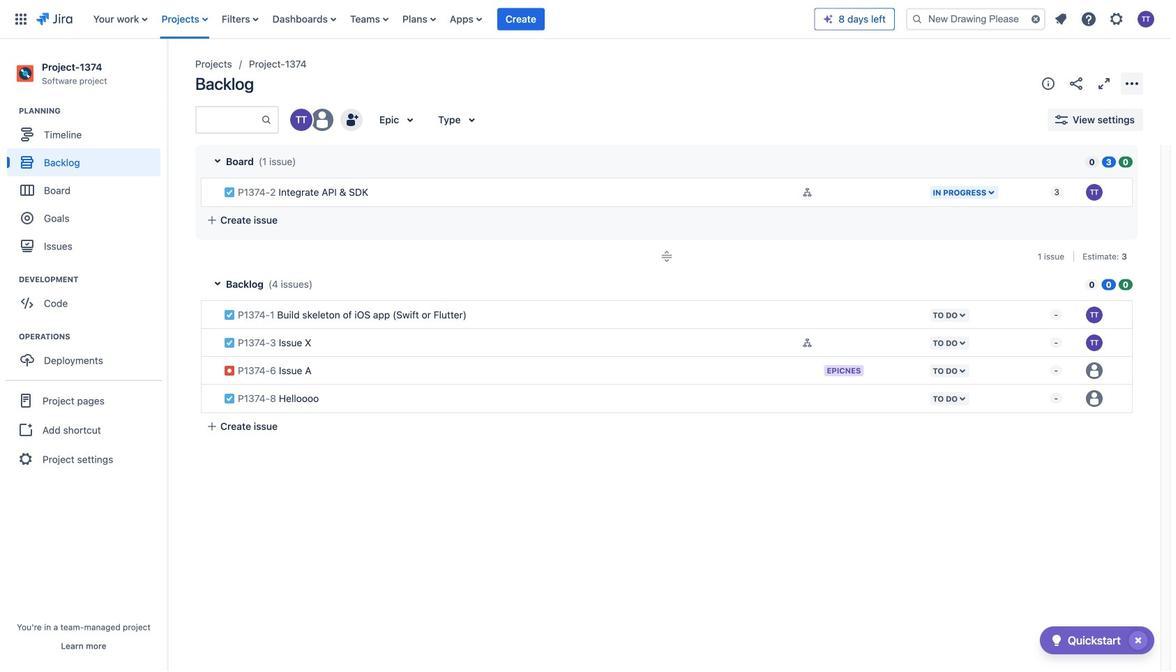 Task type: vqa. For each thing, say whether or not it's contained in the screenshot.
list
yes



Task type: describe. For each thing, give the bounding box(es) containing it.
add people image
[[343, 112, 360, 128]]

planning image
[[2, 103, 19, 119]]

group for development 'image'
[[7, 274, 167, 322]]

group for operations image
[[7, 332, 167, 379]]

goal image
[[21, 212, 33, 225]]

sidebar element
[[0, 39, 167, 672]]

backlog menu image
[[1124, 75, 1141, 92]]

appswitcher icon image
[[13, 11, 29, 28]]

Search field
[[906, 8, 1046, 30]]

1 horizontal spatial list
[[1049, 7, 1163, 32]]

development image
[[2, 272, 19, 288]]

primary element
[[8, 0, 815, 39]]

heading for operations image's group
[[19, 332, 167, 343]]

dismiss quickstart image
[[1128, 630, 1150, 652]]



Task type: locate. For each thing, give the bounding box(es) containing it.
heading for group corresponding to development 'image'
[[19, 274, 167, 286]]

3 heading from the top
[[19, 332, 167, 343]]

check image
[[1049, 633, 1065, 650]]

to do: 0 of 3 (story points) element
[[1085, 156, 1100, 168]]

in progress: 3 of 3 (story points) element
[[1102, 156, 1116, 168]]

notifications image
[[1053, 11, 1070, 28]]

2 vertical spatial heading
[[19, 332, 167, 343]]

to do: 0 of 0 (story points) element
[[1085, 279, 1099, 291]]

operations image
[[2, 329, 19, 346]]

0 horizontal spatial list
[[86, 0, 815, 39]]

enter full screen image
[[1096, 75, 1113, 92]]

your profile and settings image
[[1138, 11, 1155, 28]]

create issue image
[[191, 293, 208, 310]]

None search field
[[906, 8, 1046, 30]]

done: 0 of 0 (story points) element
[[1119, 279, 1133, 291]]

heading for group related to planning "icon"
[[19, 105, 167, 117]]

1 heading from the top
[[19, 105, 167, 117]]

in progress: 0 of 0 (story points) element
[[1102, 279, 1116, 291]]

search image
[[912, 14, 923, 25]]

group
[[7, 105, 167, 265], [7, 274, 167, 322], [7, 332, 167, 379], [6, 380, 162, 480]]

settings image
[[1109, 11, 1125, 28]]

list
[[86, 0, 815, 39], [1049, 7, 1163, 32]]

Search backlog text field
[[197, 107, 261, 133]]

clear search session image
[[1031, 14, 1042, 25]]

list item
[[497, 0, 545, 39]]

banner
[[0, 0, 1172, 39]]

2 heading from the top
[[19, 274, 167, 286]]

group for planning "icon"
[[7, 105, 167, 265]]

0 vertical spatial heading
[[19, 105, 167, 117]]

1 vertical spatial heading
[[19, 274, 167, 286]]

done: 0 of 3 (story points) element
[[1119, 156, 1133, 168]]

sidebar navigation image
[[152, 56, 183, 84]]

create issue image
[[191, 170, 208, 187]]

help image
[[1081, 11, 1098, 28]]

jira image
[[36, 11, 72, 28], [36, 11, 72, 28]]

view settings image
[[1054, 112, 1070, 128]]

heading
[[19, 105, 167, 117], [19, 274, 167, 286], [19, 332, 167, 343]]



